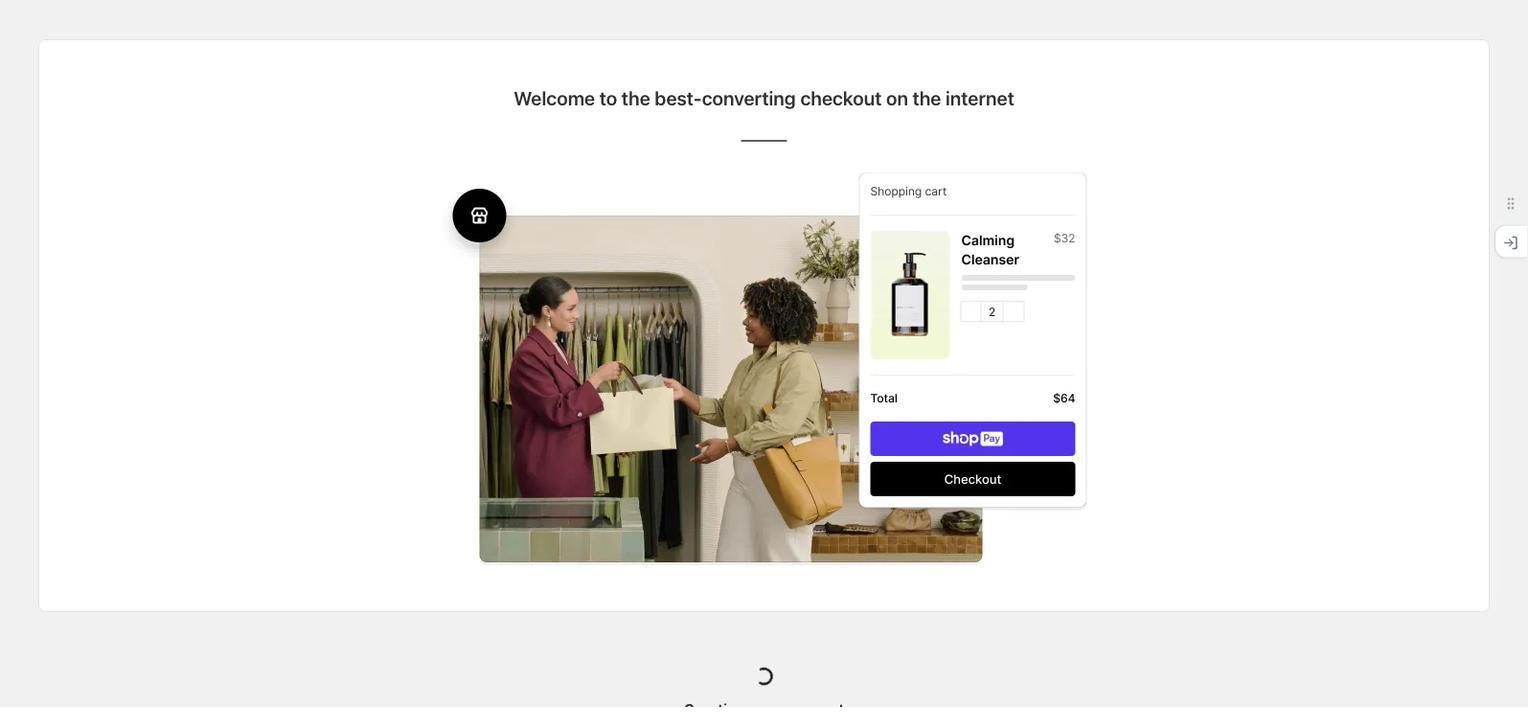 Task type: vqa. For each thing, say whether or not it's contained in the screenshot.
the
yes



Task type: describe. For each thing, give the bounding box(es) containing it.
internet
[[946, 86, 1015, 109]]

to
[[600, 86, 618, 109]]

2 the from the left
[[913, 86, 942, 109]]

welcome
[[514, 86, 595, 109]]



Task type: locate. For each thing, give the bounding box(es) containing it.
best-
[[655, 86, 702, 109]]

the right to
[[622, 86, 651, 109]]

1 horizontal spatial the
[[913, 86, 942, 109]]

converting
[[702, 86, 796, 109]]

checkout
[[801, 86, 882, 109]]

the right on
[[913, 86, 942, 109]]

0 horizontal spatial the
[[622, 86, 651, 109]]

1 the from the left
[[622, 86, 651, 109]]

on
[[887, 86, 909, 109]]

welcome to the best-converting checkout on the internet
[[514, 86, 1015, 109]]

the
[[622, 86, 651, 109], [913, 86, 942, 109]]



